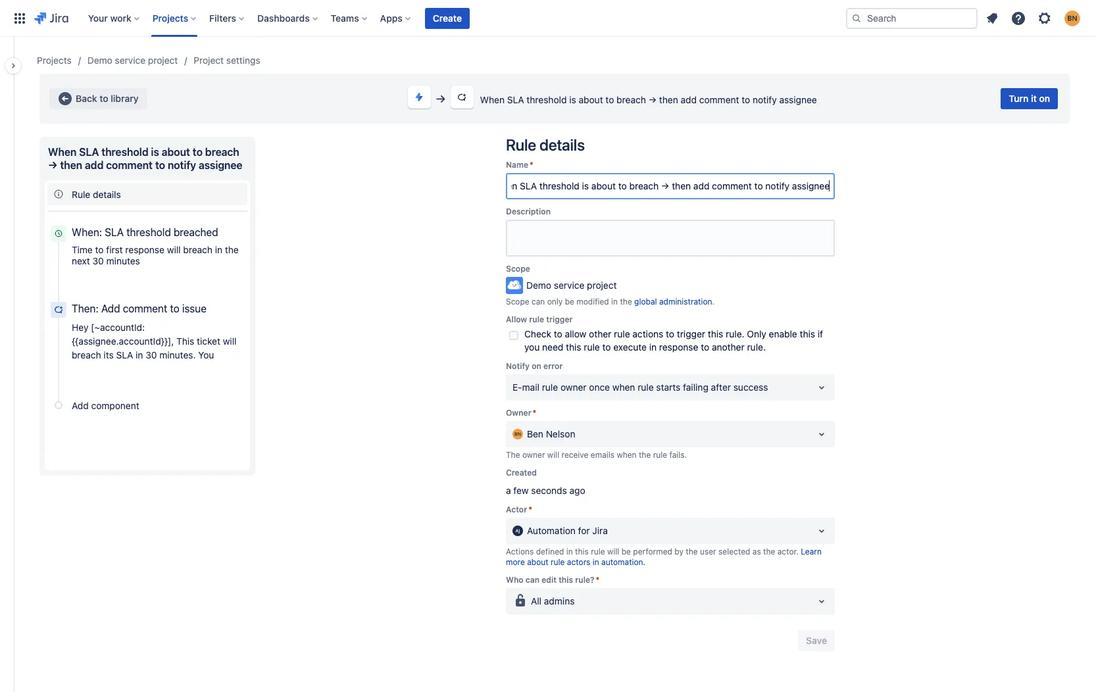 Task type: vqa. For each thing, say whether or not it's contained in the screenshot.
Defined
yes



Task type: locate. For each thing, give the bounding box(es) containing it.
when inside alert
[[617, 450, 637, 460]]

threshold
[[527, 94, 567, 105], [101, 146, 148, 158], [126, 226, 171, 238]]

0 horizontal spatial assignee
[[199, 159, 242, 171]]

actor *
[[506, 505, 532, 515]]

who
[[506, 575, 524, 585]]

→
[[649, 94, 657, 105], [48, 159, 58, 171]]

on right turn
[[1039, 93, 1050, 104]]

rule inside button
[[72, 189, 90, 200]]

admins
[[544, 596, 575, 607]]

response down when: sla threshold breached
[[125, 244, 164, 255]]

rule down defined
[[551, 557, 565, 567]]

be
[[565, 297, 574, 307], [622, 547, 631, 557]]

30 minutes
[[92, 255, 140, 267]]

as right soon
[[224, 363, 234, 374]]

demo up only at the top
[[526, 280, 551, 291]]

1 vertical spatial response
[[659, 342, 698, 353]]

in
[[215, 244, 222, 255], [611, 297, 618, 307], [649, 342, 657, 353], [136, 349, 143, 361], [566, 547, 573, 557], [593, 557, 599, 567]]

None text field
[[513, 428, 515, 441]]

demo service project up only at the top
[[526, 280, 617, 291]]

0 horizontal spatial add
[[85, 159, 104, 171]]

0 vertical spatial on
[[1039, 93, 1050, 104]]

scope can only be modified in the global administration .
[[506, 297, 715, 307]]

when:
[[72, 226, 102, 238]]

* for name *
[[530, 160, 534, 170]]

in down 'breached'
[[215, 244, 222, 255]]

it up friendly
[[181, 363, 186, 374]]

rule. down only
[[747, 342, 766, 353]]

name *
[[506, 160, 534, 170]]

0 horizontal spatial →
[[48, 159, 58, 171]]

back to library button
[[49, 88, 146, 109]]

this left if
[[800, 328, 815, 340]]

your left work on the top left of the page
[[88, 12, 108, 23]]

need
[[542, 342, 563, 353]]

1 horizontal spatial →
[[649, 94, 657, 105]]

comment
[[699, 94, 739, 105], [106, 159, 153, 171], [123, 303, 167, 315]]

1 vertical spatial details
[[93, 189, 121, 200]]

sla
[[507, 94, 524, 105], [79, 146, 99, 158], [105, 226, 124, 238], [116, 349, 133, 361]]

0 vertical spatial comment
[[699, 94, 739, 105]]

* right owner
[[533, 408, 537, 418]]

in inside "learn more about rule actors in automation."
[[593, 557, 599, 567]]

2 vertical spatial about
[[527, 557, 549, 567]]

response down actions
[[659, 342, 698, 353]]

possible.
[[72, 377, 110, 388]]

be up the 'automation.'
[[622, 547, 631, 557]]

in down actions
[[649, 342, 657, 353]]

in right "actors"
[[593, 557, 599, 567]]

rule. up another
[[726, 328, 745, 340]]

all admins image
[[513, 593, 528, 609]]

error
[[544, 361, 563, 371]]

1 horizontal spatial is
[[569, 94, 576, 105]]

who can edit this rule? *
[[506, 575, 600, 585]]

1 vertical spatial service
[[554, 280, 585, 291]]

0 vertical spatial it
[[1031, 93, 1037, 104]]

demo inside "demo service project" link
[[87, 55, 112, 66]]

1 horizontal spatial on
[[1039, 93, 1050, 104]]

* right actor
[[529, 505, 532, 515]]

0 vertical spatial open image
[[814, 426, 830, 442]]

it right turn
[[1031, 93, 1037, 104]]

1 vertical spatial about
[[162, 146, 190, 158]]

30 up reassign
[[146, 349, 157, 361]]

add down possible.
[[72, 400, 89, 411]]

1 vertical spatial it
[[181, 363, 186, 374]]

first
[[106, 244, 123, 255]]

0 horizontal spatial rule details
[[72, 189, 121, 200]]

project
[[148, 55, 178, 66], [587, 280, 617, 291]]

when right once
[[613, 382, 635, 393]]

1 horizontal spatial about
[[527, 557, 549, 567]]

rule up when:
[[72, 189, 90, 200]]

0 vertical spatial details
[[540, 136, 585, 154]]

open image down learn
[[814, 594, 830, 609]]

[~accountid:
[[91, 322, 145, 333]]

projects for projects popup button
[[152, 12, 188, 23]]

can left edit
[[526, 575, 540, 585]]

0 horizontal spatial details
[[93, 189, 121, 200]]

2 vertical spatial comment
[[123, 303, 167, 315]]

jira
[[592, 525, 608, 536]]

can left only at the top
[[532, 297, 545, 307]]

0 horizontal spatial add
[[72, 400, 89, 411]]

if
[[818, 328, 823, 340]]

this up "actors"
[[575, 547, 589, 557]]

1 vertical spatial open image
[[814, 523, 830, 539]]

after
[[711, 382, 731, 393]]

owner inside notify on error element
[[561, 382, 587, 393]]

1 horizontal spatial 30
[[146, 349, 157, 361]]

project up 'scope can only be modified in the global administration .'
[[587, 280, 617, 291]]

1 vertical spatial add
[[72, 400, 89, 411]]

1 horizontal spatial rule
[[506, 136, 536, 154]]

will down 'breached'
[[167, 244, 181, 255]]

then
[[659, 94, 678, 105], [60, 159, 82, 171]]

30 inside the hey [~accountid: {{assignee.accountid}}],  this ticket will breach its sla in 30 minutes. you should action or reassign it as soon as possible.  cheers, your friendly automation bot
[[146, 349, 157, 361]]

response
[[125, 244, 164, 255], [659, 342, 698, 353]]

component
[[91, 400, 139, 411]]

trigger down only at the top
[[546, 315, 573, 324]]

nelson
[[546, 428, 575, 440]]

help image
[[1011, 10, 1027, 26]]

1 horizontal spatial trigger
[[677, 328, 705, 340]]

1 horizontal spatial rule.
[[747, 342, 766, 353]]

rule
[[506, 136, 536, 154], [72, 189, 90, 200]]

Notify on error text field
[[513, 381, 515, 394]]

when right emails
[[617, 450, 637, 460]]

owner right the at the bottom of page
[[522, 450, 545, 460]]

demo
[[87, 55, 112, 66], [526, 280, 551, 291]]

1 vertical spatial owner
[[522, 450, 545, 460]]

1 vertical spatial rule.
[[747, 342, 766, 353]]

0 horizontal spatial notify
[[168, 159, 196, 171]]

0 horizontal spatial on
[[532, 361, 542, 371]]

2 open image from the top
[[814, 523, 830, 539]]

Search field
[[846, 8, 978, 29]]

will down the ben nelson
[[547, 450, 559, 460]]

modified
[[577, 297, 609, 307]]

1 horizontal spatial demo
[[526, 280, 551, 291]]

0 vertical spatial about
[[579, 94, 603, 105]]

starts
[[656, 382, 681, 393]]

0 vertical spatial response
[[125, 244, 164, 255]]

will inside the hey [~accountid: {{assignee.accountid}}],  this ticket will breach its sla in 30 minutes. you should action or reassign it as soon as possible.  cheers, your friendly automation bot
[[223, 336, 237, 347]]

1 vertical spatial scope
[[506, 297, 529, 307]]

open image
[[814, 426, 830, 442], [814, 523, 830, 539], [814, 594, 830, 609]]

0 horizontal spatial projects
[[37, 55, 72, 66]]

add
[[101, 303, 120, 315], [72, 400, 89, 411]]

owner
[[561, 382, 587, 393], [522, 450, 545, 460]]

the inside will breach in the next
[[225, 244, 239, 255]]

failing
[[683, 382, 709, 393]]

will
[[167, 244, 181, 255], [223, 336, 237, 347], [547, 450, 559, 460], [607, 547, 619, 557]]

about
[[579, 94, 603, 105], [162, 146, 190, 158], [527, 557, 549, 567]]

rule inside alert
[[653, 450, 667, 460]]

other
[[589, 328, 612, 340]]

1 vertical spatial rule details
[[72, 189, 121, 200]]

will right ticket
[[223, 336, 237, 347]]

0 vertical spatial rule details
[[506, 136, 585, 154]]

Description text field
[[506, 220, 835, 257]]

this
[[708, 328, 723, 340], [800, 328, 815, 340], [566, 342, 581, 353], [575, 547, 589, 557], [559, 575, 573, 585]]

time to first response
[[72, 244, 164, 255]]

your inside dropdown button
[[88, 12, 108, 23]]

in inside allow rule trigger check to allow other rule actions to trigger this rule.  only enable this if you need this rule to execute in response to another rule.
[[649, 342, 657, 353]]

rule details up when:
[[72, 189, 121, 200]]

1 horizontal spatial add
[[101, 303, 120, 315]]

actors
[[567, 557, 591, 567]]

notify on error element
[[506, 374, 835, 401]]

1 vertical spatial your
[[148, 377, 167, 388]]

demo up back to library button
[[87, 55, 112, 66]]

ben nelson image
[[513, 429, 523, 440]]

rule details up name *
[[506, 136, 585, 154]]

turn it on
[[1009, 93, 1050, 104]]

1 vertical spatial assignee
[[199, 159, 242, 171]]

1 scope from the top
[[506, 264, 530, 274]]

the owner will receive emails when the rule fails. alert
[[506, 450, 835, 461]]

0 horizontal spatial when sla threshold is about to breach → then add comment to notify assignee
[[48, 146, 242, 171]]

1 horizontal spatial when sla threshold is about to breach → then add comment to notify assignee
[[480, 94, 817, 105]]

rule?
[[575, 575, 595, 585]]

demo service project up library
[[87, 55, 178, 66]]

projects right work on the top left of the page
[[152, 12, 188, 23]]

automation.
[[602, 557, 646, 567]]

open image for automation for jira
[[814, 523, 830, 539]]

1 horizontal spatial demo service project
[[526, 280, 617, 291]]

when inside notify on error element
[[613, 382, 635, 393]]

0 horizontal spatial rule.
[[726, 328, 745, 340]]

3 open image from the top
[[814, 594, 830, 609]]

as up friendly
[[189, 363, 198, 374]]

settings image
[[1037, 10, 1053, 26]]

be right only at the top
[[565, 297, 574, 307]]

a few seconds ago
[[506, 485, 585, 496]]

automation
[[527, 525, 576, 536]]

hey [~accountid: {{assignee.accountid}}],  this ticket will breach its sla in 30 minutes. you should action or reassign it as soon as possible.  cheers, your friendly automation bot
[[72, 322, 237, 402]]

1 vertical spatial 30
[[146, 349, 157, 361]]

0 horizontal spatial trigger
[[546, 315, 573, 324]]

when
[[480, 94, 505, 105], [48, 146, 77, 158]]

→ inside when sla threshold is about to breach → then add comment to notify assignee
[[48, 159, 58, 171]]

1 horizontal spatial when
[[480, 94, 505, 105]]

add up [~accountid:
[[101, 303, 120, 315]]

your down reassign
[[148, 377, 167, 388]]

1 vertical spatial projects
[[37, 55, 72, 66]]

it
[[1031, 93, 1037, 104], [181, 363, 186, 374]]

* right name
[[530, 160, 534, 170]]

the inside alert
[[639, 450, 651, 460]]

in right modified
[[611, 297, 618, 307]]

dashboards
[[257, 12, 310, 23]]

allow
[[565, 328, 587, 340]]

rule up name *
[[506, 136, 536, 154]]

this
[[176, 336, 194, 347]]

rule inside "learn more about rule actors in automation."
[[551, 557, 565, 567]]

1 horizontal spatial project
[[587, 280, 617, 291]]

project down projects popup button
[[148, 55, 178, 66]]

rule left fails.
[[653, 450, 667, 460]]

ticket
[[197, 336, 220, 347]]

30
[[92, 255, 104, 267], [146, 349, 157, 361]]

None text field
[[513, 524, 515, 538]]

0 vertical spatial when
[[613, 382, 635, 393]]

when: sla threshold breached
[[72, 226, 218, 238]]

banner
[[0, 0, 1096, 37]]

0 vertical spatial your
[[88, 12, 108, 23]]

about inside when sla threshold is about to breach → then add comment to notify assignee
[[162, 146, 190, 158]]

rule.
[[726, 328, 745, 340], [747, 342, 766, 353]]

* right rule?
[[596, 575, 600, 585]]

1 horizontal spatial then
[[659, 94, 678, 105]]

1 horizontal spatial rule details
[[506, 136, 585, 154]]

2 vertical spatial open image
[[814, 594, 830, 609]]

sla down the {{assignee.accountid}}],
[[116, 349, 133, 361]]

* for actor *
[[529, 505, 532, 515]]

projects right sidebar navigation image at top left
[[37, 55, 72, 66]]

* for owner *
[[533, 408, 537, 418]]

0 vertical spatial is
[[569, 94, 576, 105]]

{{assignee.accountid}}],
[[72, 336, 174, 347]]

1 horizontal spatial it
[[1031, 93, 1037, 104]]

0 vertical spatial rule
[[506, 136, 536, 154]]

as right 'selected' on the right bottom
[[753, 547, 761, 557]]

rule left "starts"
[[638, 382, 654, 393]]

0 horizontal spatial response
[[125, 244, 164, 255]]

about inside "learn more about rule actors in automation."
[[527, 557, 549, 567]]

can for scope
[[532, 297, 545, 307]]

service up only at the top
[[554, 280, 585, 291]]

is
[[569, 94, 576, 105], [151, 146, 159, 158]]

projects for projects link
[[37, 55, 72, 66]]

1 vertical spatial trigger
[[677, 328, 705, 340]]

action
[[103, 363, 129, 374]]

1 open image from the top
[[814, 426, 830, 442]]

breach inside will breach in the next
[[183, 244, 213, 255]]

0 vertical spatial projects
[[152, 12, 188, 23]]

0 vertical spatial project
[[148, 55, 178, 66]]

1 vertical spatial rule
[[72, 189, 90, 200]]

emails
[[591, 450, 615, 460]]

1 horizontal spatial response
[[659, 342, 698, 353]]

1 vertical spatial on
[[532, 361, 542, 371]]

scope for scope
[[506, 264, 530, 274]]

0 horizontal spatial owner
[[522, 450, 545, 460]]

rule up execute
[[614, 328, 630, 340]]

0 horizontal spatial service
[[115, 55, 146, 66]]

automation for jira image
[[513, 526, 523, 536]]

1 vertical spatial when
[[617, 450, 637, 460]]

1 horizontal spatial assignee
[[780, 94, 817, 105]]

teams
[[331, 12, 359, 23]]

can
[[532, 297, 545, 307], [526, 575, 540, 585]]

mail
[[522, 382, 540, 393]]

on left error
[[532, 361, 542, 371]]

projects inside popup button
[[152, 12, 188, 23]]

allow rule trigger check to allow other rule actions to trigger this rule.  only enable this if you need this rule to execute in response to another rule.
[[506, 315, 823, 353]]

this up another
[[708, 328, 723, 340]]

0 horizontal spatial your
[[88, 12, 108, 23]]

scope
[[506, 264, 530, 274], [506, 297, 529, 307]]

service
[[115, 55, 146, 66], [554, 280, 585, 291]]

jira image
[[34, 10, 68, 26], [34, 10, 68, 26]]

then: add comment to issue
[[72, 303, 207, 315]]

rule down other
[[584, 342, 600, 353]]

ago
[[570, 485, 585, 496]]

None field
[[507, 174, 834, 198]]

1 vertical spatial when
[[48, 146, 77, 158]]

in up "actors"
[[566, 547, 573, 557]]

0 horizontal spatial about
[[162, 146, 190, 158]]

1 horizontal spatial be
[[622, 547, 631, 557]]

open image down open image
[[814, 426, 830, 442]]

owner left once
[[561, 382, 587, 393]]

0 vertical spatial trigger
[[546, 315, 573, 324]]

0 vertical spatial 30
[[92, 255, 104, 267]]

on inside turn it on button
[[1039, 93, 1050, 104]]

2 scope from the top
[[506, 297, 529, 307]]

service up library
[[115, 55, 146, 66]]

another
[[712, 342, 745, 353]]

global administration link
[[634, 297, 712, 307]]

0 vertical spatial can
[[532, 297, 545, 307]]

2 vertical spatial threshold
[[126, 226, 171, 238]]

open image
[[814, 380, 830, 395]]

trigger down administration
[[677, 328, 705, 340]]

will inside alert
[[547, 450, 559, 460]]

appswitcher icon image
[[12, 10, 28, 26]]

this down allow
[[566, 342, 581, 353]]

open image up learn
[[814, 523, 830, 539]]

1 horizontal spatial owner
[[561, 382, 587, 393]]

1 horizontal spatial details
[[540, 136, 585, 154]]

owner
[[506, 408, 531, 418]]

30 right next
[[92, 255, 104, 267]]

0 vertical spatial be
[[565, 297, 574, 307]]

in up or
[[136, 349, 143, 361]]



Task type: describe. For each thing, give the bounding box(es) containing it.
add component
[[72, 400, 139, 411]]

banner containing your work
[[0, 0, 1096, 37]]

all
[[531, 596, 542, 607]]

open image for ben nelson
[[814, 426, 830, 442]]

minutes
[[106, 255, 140, 267]]

all admins
[[531, 596, 575, 607]]

is inside when sla threshold is about to breach → then add comment to notify assignee
[[151, 146, 159, 158]]

primary element
[[8, 0, 846, 37]]

rule details inside button
[[72, 189, 121, 200]]

1 vertical spatial notify
[[168, 159, 196, 171]]

then:
[[72, 303, 99, 315]]

will inside will breach in the next
[[167, 244, 181, 255]]

owner inside alert
[[522, 450, 545, 460]]

its
[[104, 349, 114, 361]]

should
[[72, 363, 100, 374]]

hey
[[72, 322, 88, 333]]

notifications image
[[984, 10, 1000, 26]]

sla up first
[[105, 226, 124, 238]]

2 horizontal spatial as
[[753, 547, 761, 557]]

automation for jira
[[527, 525, 608, 536]]

user
[[700, 547, 716, 557]]

name
[[506, 160, 528, 170]]

details inside button
[[93, 189, 121, 200]]

once
[[589, 382, 610, 393]]

actor.
[[778, 547, 799, 557]]

projects link
[[37, 53, 72, 68]]

1 horizontal spatial as
[[224, 363, 234, 374]]

your profile and settings image
[[1065, 10, 1081, 26]]

execute
[[614, 342, 647, 353]]

turn it on button
[[1001, 88, 1058, 109]]

0 vertical spatial add
[[681, 94, 697, 105]]

edit
[[542, 575, 557, 585]]

0 vertical spatial threshold
[[527, 94, 567, 105]]

sidebar navigation image
[[0, 53, 29, 79]]

seconds
[[531, 485, 567, 496]]

apps button
[[376, 8, 416, 29]]

learn
[[801, 547, 822, 557]]

issue
[[182, 303, 207, 315]]

receive
[[562, 450, 589, 460]]

when for once
[[613, 382, 635, 393]]

notify on error
[[506, 361, 563, 371]]

0 horizontal spatial demo service project
[[87, 55, 178, 66]]

threshold inside when sla threshold is about to breach → then add comment to notify assignee
[[101, 146, 148, 158]]

0 vertical spatial when
[[480, 94, 505, 105]]

enable
[[769, 328, 797, 340]]

notify
[[506, 361, 530, 371]]

friendly
[[169, 377, 201, 388]]

actions defined in this rule will be performed by the user selected as the actor.
[[506, 547, 801, 557]]

add component button
[[47, 394, 247, 417]]

defined
[[536, 547, 564, 557]]

project settings
[[194, 55, 260, 66]]

you
[[524, 342, 540, 353]]

it inside button
[[1031, 93, 1037, 104]]

1 vertical spatial demo
[[526, 280, 551, 291]]

more
[[506, 557, 525, 567]]

for
[[578, 525, 590, 536]]

project
[[194, 55, 224, 66]]

owner *
[[506, 408, 537, 418]]

ben
[[527, 428, 544, 440]]

back
[[76, 93, 97, 104]]

1 vertical spatial when sla threshold is about to breach → then add comment to notify assignee
[[48, 146, 242, 171]]

assignee inside when sla threshold is about to breach → then add comment to notify assignee
[[199, 159, 242, 171]]

time
[[72, 244, 93, 255]]

sla down back
[[79, 146, 99, 158]]

create
[[433, 12, 462, 23]]

the owner will receive emails when the rule fails.
[[506, 450, 687, 460]]

dashboards button
[[253, 8, 323, 29]]

scope for scope can only be modified in the global administration .
[[506, 297, 529, 307]]

rule up check
[[529, 315, 544, 324]]

or
[[131, 363, 140, 374]]

by
[[675, 547, 684, 557]]

in inside will breach in the next
[[215, 244, 222, 255]]

soon
[[201, 363, 222, 374]]

turn
[[1009, 93, 1029, 104]]

0 vertical spatial when sla threshold is about to breach → then add comment to notify assignee
[[480, 94, 817, 105]]

sla up name
[[507, 94, 524, 105]]

library
[[111, 93, 139, 104]]

this right edit
[[559, 575, 573, 585]]

a
[[506, 485, 511, 496]]

add inside button
[[72, 400, 89, 411]]

it inside the hey [~accountid: {{assignee.accountid}}],  this ticket will breach its sla in 30 minutes. you should action or reassign it as soon as possible.  cheers, your friendly automation bot
[[181, 363, 186, 374]]

e-
[[513, 382, 522, 393]]

teams button
[[327, 8, 372, 29]]

1 vertical spatial project
[[587, 280, 617, 291]]

actions
[[506, 547, 534, 557]]

breach inside the hey [~accountid: {{assignee.accountid}}],  this ticket will breach its sla in 30 minutes. you should action or reassign it as soon as possible.  cheers, your friendly automation bot
[[72, 349, 101, 361]]

settings
[[226, 55, 260, 66]]

breached
[[174, 226, 218, 238]]

when for emails
[[617, 450, 637, 460]]

learn more about rule actors in automation.
[[506, 547, 822, 567]]

actor
[[506, 505, 527, 515]]

rule details button
[[47, 183, 247, 205]]

filters
[[209, 12, 236, 23]]

check
[[524, 328, 551, 340]]

next
[[72, 255, 90, 267]]

to inside button
[[100, 93, 108, 104]]

rule down 'jira'
[[591, 547, 605, 557]]

your inside the hey [~accountid: {{assignee.accountid}}],  this ticket will breach its sla in 30 minutes. you should action or reassign it as soon as possible.  cheers, your friendly automation bot
[[148, 377, 167, 388]]

0 vertical spatial service
[[115, 55, 146, 66]]

work
[[110, 12, 131, 23]]

sla inside the hey [~accountid: {{assignee.accountid}}],  this ticket will breach its sla in 30 minutes. you should action or reassign it as soon as possible.  cheers, your friendly automation bot
[[116, 349, 133, 361]]

allow
[[506, 315, 527, 324]]

0 vertical spatial rule.
[[726, 328, 745, 340]]

only
[[547, 297, 563, 307]]

can for who
[[526, 575, 540, 585]]

will up the 'automation.'
[[607, 547, 619, 557]]

response inside allow rule trigger check to allow other rule actions to trigger this rule.  only enable this if you need this rule to execute in response to another rule.
[[659, 342, 698, 353]]

1 vertical spatial comment
[[106, 159, 153, 171]]

0 horizontal spatial as
[[189, 363, 198, 374]]

you
[[198, 349, 214, 361]]

bot
[[122, 391, 136, 402]]

0 horizontal spatial 30
[[92, 255, 104, 267]]

in inside the hey [~accountid: {{assignee.accountid}}],  this ticket will breach its sla in 30 minutes. you should action or reassign it as soon as possible.  cheers, your friendly automation bot
[[136, 349, 143, 361]]

0 vertical spatial then
[[659, 94, 678, 105]]

0 horizontal spatial when
[[48, 146, 77, 158]]

0 vertical spatial notify
[[753, 94, 777, 105]]

1 vertical spatial demo service project
[[526, 280, 617, 291]]

2 horizontal spatial about
[[579, 94, 603, 105]]

projects button
[[149, 8, 201, 29]]

0 vertical spatial add
[[101, 303, 120, 315]]

project settings link
[[194, 53, 260, 68]]

fails.
[[670, 450, 687, 460]]

rule right mail
[[542, 382, 558, 393]]

0 horizontal spatial be
[[565, 297, 574, 307]]

description
[[506, 207, 551, 216]]

1 vertical spatial add
[[85, 159, 104, 171]]

few
[[514, 485, 529, 496]]

1 vertical spatial then
[[60, 159, 82, 171]]

search image
[[852, 13, 862, 23]]

back to library
[[76, 93, 139, 104]]

only
[[747, 328, 767, 340]]

performed
[[633, 547, 672, 557]]

selected
[[719, 547, 750, 557]]

1 vertical spatial be
[[622, 547, 631, 557]]

created
[[506, 468, 537, 478]]

0 vertical spatial →
[[649, 94, 657, 105]]



